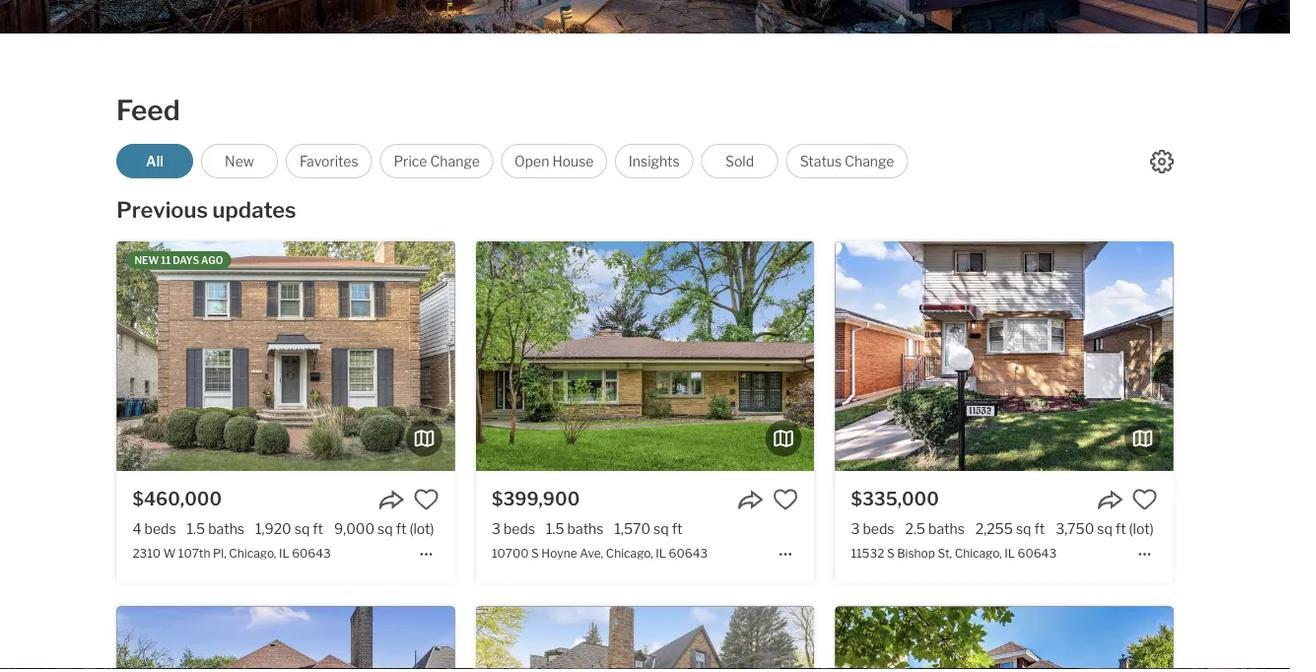 Task type: describe. For each thing, give the bounding box(es) containing it.
1 photo of 6109 n kilbourn ave, chicago, il 60646 image from the left
[[835, 607, 1173, 669]]

1,570 sq ft
[[614, 521, 682, 537]]

1.5 for $399,900
[[546, 521, 564, 537]]

chicago, for $335,000
[[955, 546, 1002, 560]]

st,
[[938, 546, 952, 560]]

sq for $399,900
[[654, 521, 669, 537]]

new
[[134, 254, 159, 266]]

$399,900
[[492, 488, 580, 510]]

2310
[[132, 546, 161, 560]]

baths for $335,000
[[928, 521, 965, 537]]

1 photo of 11835 s bell ave, chicago, il 60638 image from the left
[[117, 607, 455, 669]]

$460,000
[[132, 488, 222, 510]]

107th
[[178, 546, 210, 560]]

all
[[146, 153, 164, 170]]

1 photo of 5051 w balmoral ave, chicago, il 60630 image from the left
[[476, 607, 814, 669]]

change for status change
[[845, 153, 894, 170]]

2 ft from the left
[[396, 521, 406, 537]]

2.5 baths
[[905, 521, 965, 537]]

3 for $399,900
[[492, 521, 501, 537]]

updates
[[212, 197, 296, 223]]

3,750
[[1056, 521, 1094, 537]]

11532 s bishop st, chicago, il 60643
[[851, 546, 1057, 560]]

1.5 for $460,000
[[187, 521, 205, 537]]

60643 for $460,000
[[292, 546, 331, 560]]

open
[[515, 153, 549, 170]]

status
[[800, 153, 842, 170]]

1.5 baths for $399,900
[[546, 521, 604, 537]]

2 sq from the left
[[378, 521, 393, 537]]

baths for $460,000
[[208, 521, 244, 537]]

1,570
[[614, 521, 651, 537]]

beds for $399,900
[[504, 521, 535, 537]]

beds for $335,000
[[863, 521, 894, 537]]

All radio
[[116, 144, 193, 178]]

2 photo of 2310 w 107th pl, chicago, il 60643 image from the left
[[455, 241, 793, 471]]

favorite button image
[[413, 487, 439, 513]]

il for $460,000
[[279, 546, 289, 560]]

ft for $460,000
[[313, 521, 323, 537]]

2 photo of 5051 w balmoral ave, chicago, il 60630 image from the left
[[814, 607, 1152, 669]]

favorites
[[300, 153, 358, 170]]

5 sq from the left
[[1097, 521, 1113, 537]]

Price Change radio
[[380, 144, 493, 178]]

60643 for $399,900
[[669, 546, 708, 560]]

1 photo of 10700 s hoyne ave, chicago, il 60643 image from the left
[[476, 241, 814, 471]]

sold
[[725, 153, 754, 170]]

favorite button checkbox for $460,000
[[413, 487, 439, 513]]

option group containing all
[[116, 144, 908, 178]]

4 beds
[[132, 521, 176, 537]]

2 photo of 6109 n kilbourn ave, chicago, il 60646 image from the left
[[1173, 607, 1290, 669]]

days
[[173, 254, 199, 266]]

il for $399,900
[[656, 546, 666, 560]]

2 photo of 11532 s bishop st, chicago, il 60643 image from the left
[[1173, 241, 1290, 471]]

beds for $460,000
[[144, 521, 176, 537]]

1.5 baths for $460,000
[[187, 521, 244, 537]]

ave,
[[580, 546, 603, 560]]

Status Change radio
[[786, 144, 908, 178]]

3 for $335,000
[[851, 521, 860, 537]]

status change
[[800, 153, 894, 170]]

2 photo of 11835 s bell ave, chicago, il 60638 image from the left
[[455, 607, 793, 669]]

sq for $460,000
[[294, 521, 310, 537]]

ago
[[201, 254, 223, 266]]

New radio
[[201, 144, 278, 178]]

1 photo of 11532 s bishop st, chicago, il 60643 image from the left
[[835, 241, 1173, 471]]

1,920
[[255, 521, 291, 537]]

feed
[[116, 94, 180, 127]]



Task type: vqa. For each thing, say whether or not it's contained in the screenshot.
left over-
no



Task type: locate. For each thing, give the bounding box(es) containing it.
ft left 9,000
[[313, 521, 323, 537]]

1 horizontal spatial change
[[845, 153, 894, 170]]

w
[[163, 546, 176, 560]]

9,000
[[334, 521, 375, 537]]

favorite button image for $335,000
[[1132, 487, 1158, 513]]

9,000 sq ft (lot)
[[334, 521, 434, 537]]

s right the 11532 at right
[[887, 546, 895, 560]]

3 sq from the left
[[654, 521, 669, 537]]

10700
[[492, 546, 529, 560]]

1 favorite button image from the left
[[773, 487, 798, 513]]

ft right 1,570 at the bottom of page
[[672, 521, 682, 537]]

0 horizontal spatial il
[[279, 546, 289, 560]]

1.5 up the hoyne
[[546, 521, 564, 537]]

il down the 1,570 sq ft
[[656, 546, 666, 560]]

s
[[531, 546, 539, 560], [887, 546, 895, 560]]

s left the hoyne
[[531, 546, 539, 560]]

favorite button checkbox up 3,750 sq ft (lot)
[[1132, 487, 1158, 513]]

3 beds for $399,900
[[492, 521, 535, 537]]

chicago, for $399,900
[[606, 546, 653, 560]]

2310 w 107th pl, chicago, il 60643
[[132, 546, 331, 560]]

open house
[[515, 153, 594, 170]]

1 horizontal spatial beds
[[504, 521, 535, 537]]

photo of 2310 w 107th pl, chicago, il 60643 image
[[117, 241, 455, 471], [455, 241, 793, 471]]

previous
[[117, 197, 208, 223]]

1.5 baths up "pl," in the bottom left of the page
[[187, 521, 244, 537]]

2 1.5 from the left
[[546, 521, 564, 537]]

chicago,
[[229, 546, 276, 560], [606, 546, 653, 560], [955, 546, 1002, 560]]

photo of 11532 s bishop st, chicago, il 60643 image
[[835, 241, 1173, 471], [1173, 241, 1290, 471]]

4 sq from the left
[[1016, 521, 1031, 537]]

2 change from the left
[[845, 153, 894, 170]]

2,255
[[976, 521, 1013, 537]]

baths up ave,
[[567, 521, 604, 537]]

1.5 baths
[[187, 521, 244, 537], [546, 521, 604, 537]]

1 1.5 baths from the left
[[187, 521, 244, 537]]

3 beds up 10700 at the left bottom of page
[[492, 521, 535, 537]]

11532
[[851, 546, 884, 560]]

0 horizontal spatial 3 beds
[[492, 521, 535, 537]]

1 horizontal spatial 60643
[[669, 546, 708, 560]]

1 horizontal spatial 1.5 baths
[[546, 521, 604, 537]]

favorite button checkbox
[[413, 487, 439, 513], [1132, 487, 1158, 513]]

2 60643 from the left
[[669, 546, 708, 560]]

s for $335,000
[[887, 546, 895, 560]]

1 (lot) from the left
[[409, 521, 434, 537]]

hoyne
[[541, 546, 577, 560]]

5 ft from the left
[[1116, 521, 1126, 537]]

insights
[[629, 153, 680, 170]]

previous updates
[[117, 197, 296, 223]]

2 3 beds from the left
[[851, 521, 894, 537]]

1 horizontal spatial chicago,
[[606, 546, 653, 560]]

beds
[[144, 521, 176, 537], [504, 521, 535, 537], [863, 521, 894, 537]]

2 horizontal spatial baths
[[928, 521, 965, 537]]

baths up 2310 w 107th pl, chicago, il 60643
[[208, 521, 244, 537]]

ft right 9,000
[[396, 521, 406, 537]]

chicago, down 2,255
[[955, 546, 1002, 560]]

chicago, down 1,570 at the bottom of page
[[606, 546, 653, 560]]

sq right 1,570 at the bottom of page
[[654, 521, 669, 537]]

2 chicago, from the left
[[606, 546, 653, 560]]

price
[[394, 153, 427, 170]]

2 (lot) from the left
[[1129, 521, 1154, 537]]

1 change from the left
[[430, 153, 480, 170]]

0 horizontal spatial baths
[[208, 521, 244, 537]]

2 beds from the left
[[504, 521, 535, 537]]

change inside radio
[[430, 153, 480, 170]]

favorite button checkbox
[[773, 487, 798, 513]]

photo of 5051 w balmoral ave, chicago, il 60630 image down 11532 s bishop st, chicago, il 60643
[[814, 607, 1152, 669]]

1 horizontal spatial (lot)
[[1129, 521, 1154, 537]]

2.5
[[905, 521, 926, 537]]

3
[[492, 521, 501, 537], [851, 521, 860, 537]]

chicago, down 1,920
[[229, 546, 276, 560]]

1 ft from the left
[[313, 521, 323, 537]]

il
[[279, 546, 289, 560], [656, 546, 666, 560], [1005, 546, 1015, 560]]

Insights radio
[[615, 144, 693, 178]]

1 horizontal spatial 1.5
[[546, 521, 564, 537]]

option group
[[116, 144, 908, 178]]

0 horizontal spatial 3
[[492, 521, 501, 537]]

60643 down the 1,570 sq ft
[[669, 546, 708, 560]]

1.5 up 107th
[[187, 521, 205, 537]]

3 up 10700 at the left bottom of page
[[492, 521, 501, 537]]

2 horizontal spatial chicago,
[[955, 546, 1002, 560]]

favorite button image for $399,900
[[773, 487, 798, 513]]

ft
[[313, 521, 323, 537], [396, 521, 406, 537], [672, 521, 682, 537], [1034, 521, 1045, 537], [1116, 521, 1126, 537]]

beds right 4
[[144, 521, 176, 537]]

0 horizontal spatial favorite button image
[[773, 487, 798, 513]]

sq for $335,000
[[1016, 521, 1031, 537]]

2 3 from the left
[[851, 521, 860, 537]]

1 horizontal spatial favorite button checkbox
[[1132, 487, 1158, 513]]

1 1.5 from the left
[[187, 521, 205, 537]]

favorite button image
[[773, 487, 798, 513], [1132, 487, 1158, 513]]

1 photo of 2310 w 107th pl, chicago, il 60643 image from the left
[[117, 241, 455, 471]]

sq right 1,920
[[294, 521, 310, 537]]

3 up the 11532 at right
[[851, 521, 860, 537]]

baths for $399,900
[[567, 521, 604, 537]]

1 s from the left
[[531, 546, 539, 560]]

il for $335,000
[[1005, 546, 1015, 560]]

new 11 days ago
[[134, 254, 223, 266]]

ft right 3,750
[[1116, 521, 1126, 537]]

1 horizontal spatial favorite button image
[[1132, 487, 1158, 513]]

photo of 10700 s hoyne ave, chicago, il 60643 image
[[476, 241, 814, 471], [814, 241, 1152, 471]]

(lot) right 3,750
[[1129, 521, 1154, 537]]

60643 down 1,920 sq ft
[[292, 546, 331, 560]]

3 beds from the left
[[863, 521, 894, 537]]

0 horizontal spatial 1.5 baths
[[187, 521, 244, 537]]

price change
[[394, 153, 480, 170]]

1 3 from the left
[[492, 521, 501, 537]]

0 horizontal spatial (lot)
[[409, 521, 434, 537]]

photo of 6109 n kilbourn ave, chicago, il 60646 image
[[835, 607, 1173, 669], [1173, 607, 1290, 669]]

sq right 9,000
[[378, 521, 393, 537]]

change
[[430, 153, 480, 170], [845, 153, 894, 170]]

4 ft from the left
[[1034, 521, 1045, 537]]

photo of 5051 w balmoral ave, chicago, il 60630 image
[[476, 607, 814, 669], [814, 607, 1152, 669]]

pl,
[[213, 546, 226, 560]]

2 horizontal spatial beds
[[863, 521, 894, 537]]

1 beds from the left
[[144, 521, 176, 537]]

2 1.5 baths from the left
[[546, 521, 604, 537]]

s for $399,900
[[531, 546, 539, 560]]

sq right 3,750
[[1097, 521, 1113, 537]]

1 favorite button checkbox from the left
[[413, 487, 439, 513]]

0 horizontal spatial chicago,
[[229, 546, 276, 560]]

3 beds for $335,000
[[851, 521, 894, 537]]

3 baths from the left
[[928, 521, 965, 537]]

sq right 2,255
[[1016, 521, 1031, 537]]

1 horizontal spatial il
[[656, 546, 666, 560]]

new
[[225, 153, 254, 170]]

change for price change
[[430, 153, 480, 170]]

2 horizontal spatial il
[[1005, 546, 1015, 560]]

photo of 11835 s bell ave, chicago, il 60638 image
[[117, 607, 455, 669], [455, 607, 793, 669]]

0 horizontal spatial change
[[430, 153, 480, 170]]

4
[[132, 521, 141, 537]]

beds up 10700 at the left bottom of page
[[504, 521, 535, 537]]

change right the status
[[845, 153, 894, 170]]

3 ft from the left
[[672, 521, 682, 537]]

1 horizontal spatial baths
[[567, 521, 604, 537]]

favorite button checkbox for $335,000
[[1132, 487, 1158, 513]]

1.5 baths up the hoyne
[[546, 521, 604, 537]]

Open House radio
[[501, 144, 607, 178]]

1 60643 from the left
[[292, 546, 331, 560]]

baths
[[208, 521, 244, 537], [567, 521, 604, 537], [928, 521, 965, 537]]

0 horizontal spatial 1.5
[[187, 521, 205, 537]]

chicago, for $460,000
[[229, 546, 276, 560]]

baths up st,
[[928, 521, 965, 537]]

$335,000
[[851, 488, 939, 510]]

1 sq from the left
[[294, 521, 310, 537]]

(lot) for $335,000
[[1129, 521, 1154, 537]]

60643
[[292, 546, 331, 560], [669, 546, 708, 560], [1018, 546, 1057, 560]]

1 chicago, from the left
[[229, 546, 276, 560]]

0 horizontal spatial 60643
[[292, 546, 331, 560]]

3 il from the left
[[1005, 546, 1015, 560]]

ft left 3,750
[[1034, 521, 1045, 537]]

2 photo of 10700 s hoyne ave, chicago, il 60643 image from the left
[[814, 241, 1152, 471]]

beds up the 11532 at right
[[863, 521, 894, 537]]

1,920 sq ft
[[255, 521, 323, 537]]

change right price
[[430, 153, 480, 170]]

3,750 sq ft (lot)
[[1056, 521, 1154, 537]]

house
[[552, 153, 594, 170]]

3 chicago, from the left
[[955, 546, 1002, 560]]

1.5
[[187, 521, 205, 537], [546, 521, 564, 537]]

2,255 sq ft
[[976, 521, 1045, 537]]

1 horizontal spatial 3 beds
[[851, 521, 894, 537]]

0 horizontal spatial favorite button checkbox
[[413, 487, 439, 513]]

il down 1,920 sq ft
[[279, 546, 289, 560]]

0 horizontal spatial beds
[[144, 521, 176, 537]]

10700 s hoyne ave, chicago, il 60643
[[492, 546, 708, 560]]

2 s from the left
[[887, 546, 895, 560]]

photo of 5051 w balmoral ave, chicago, il 60630 image down '10700 s hoyne ave, chicago, il 60643'
[[476, 607, 814, 669]]

60643 for $335,000
[[1018, 546, 1057, 560]]

change inside option
[[845, 153, 894, 170]]

2 horizontal spatial 60643
[[1018, 546, 1057, 560]]

Sold radio
[[701, 144, 778, 178]]

2 il from the left
[[656, 546, 666, 560]]

3 beds up the 11532 at right
[[851, 521, 894, 537]]

60643 down "2,255 sq ft"
[[1018, 546, 1057, 560]]

1 baths from the left
[[208, 521, 244, 537]]

bishop
[[897, 546, 935, 560]]

(lot)
[[409, 521, 434, 537], [1129, 521, 1154, 537]]

(lot) down favorite button image
[[409, 521, 434, 537]]

il down "2,255 sq ft"
[[1005, 546, 1015, 560]]

sq
[[294, 521, 310, 537], [378, 521, 393, 537], [654, 521, 669, 537], [1016, 521, 1031, 537], [1097, 521, 1113, 537]]

3 beds
[[492, 521, 535, 537], [851, 521, 894, 537]]

(lot) for $460,000
[[409, 521, 434, 537]]

favorite button checkbox up 9,000 sq ft (lot)
[[413, 487, 439, 513]]

1 3 beds from the left
[[492, 521, 535, 537]]

2 favorite button checkbox from the left
[[1132, 487, 1158, 513]]

2 baths from the left
[[567, 521, 604, 537]]

ft for $399,900
[[672, 521, 682, 537]]

1 horizontal spatial 3
[[851, 521, 860, 537]]

1 il from the left
[[279, 546, 289, 560]]

11
[[161, 254, 171, 266]]

Favorites radio
[[286, 144, 372, 178]]

0 horizontal spatial s
[[531, 546, 539, 560]]

2 favorite button image from the left
[[1132, 487, 1158, 513]]

1 horizontal spatial s
[[887, 546, 895, 560]]

3 60643 from the left
[[1018, 546, 1057, 560]]

ft for $335,000
[[1034, 521, 1045, 537]]



